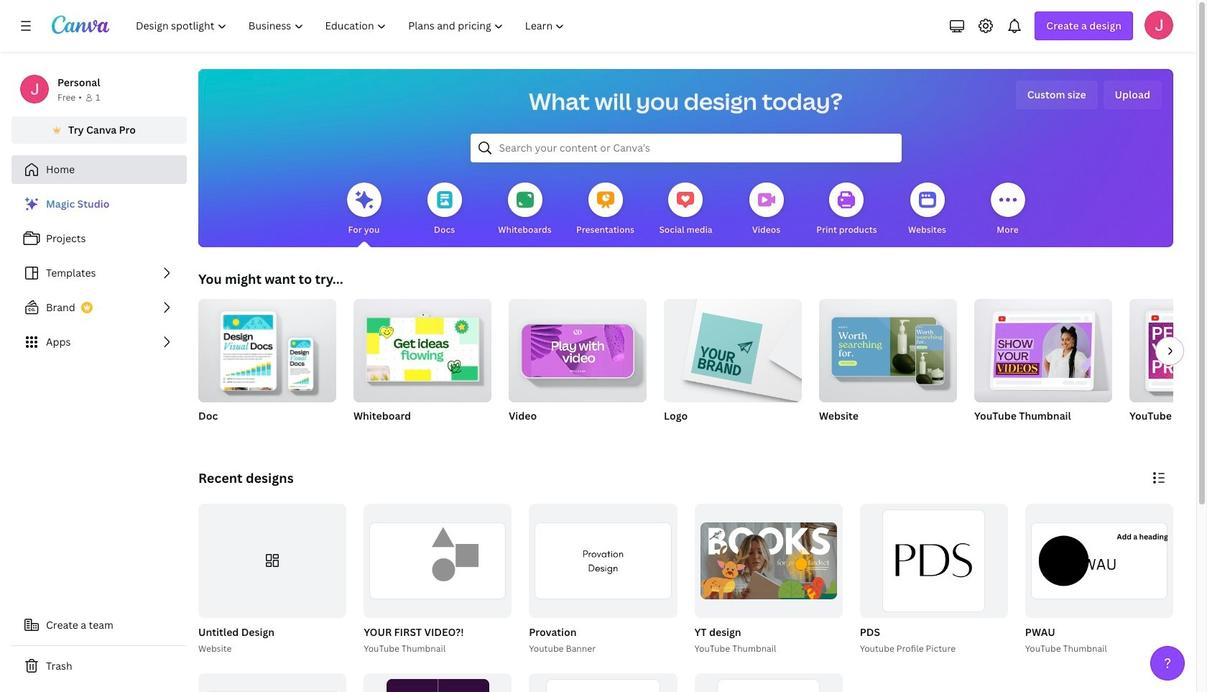 Task type: locate. For each thing, give the bounding box(es) containing it.
group
[[509, 293, 647, 441], [509, 293, 647, 403], [664, 293, 802, 441], [664, 293, 802, 403], [820, 293, 958, 441], [820, 293, 958, 403], [975, 293, 1113, 441], [975, 293, 1113, 403], [198, 299, 337, 441], [354, 299, 492, 441], [1130, 299, 1208, 441], [1130, 299, 1208, 403], [196, 504, 347, 656], [198, 504, 347, 618], [361, 504, 512, 656], [364, 504, 512, 618], [527, 504, 678, 656], [529, 504, 678, 618], [692, 504, 843, 656], [695, 504, 843, 618], [858, 504, 1009, 656], [860, 504, 1009, 618], [1023, 504, 1174, 656], [1026, 504, 1174, 618], [364, 673, 512, 692], [529, 673, 678, 692], [695, 673, 843, 692]]

None search field
[[471, 134, 902, 163]]

list
[[12, 190, 187, 357]]

Search search field
[[499, 134, 873, 162]]

james peterson image
[[1145, 11, 1174, 40]]



Task type: vqa. For each thing, say whether or not it's contained in the screenshot.
james peterson Icon
yes



Task type: describe. For each thing, give the bounding box(es) containing it.
top level navigation element
[[127, 12, 578, 40]]



